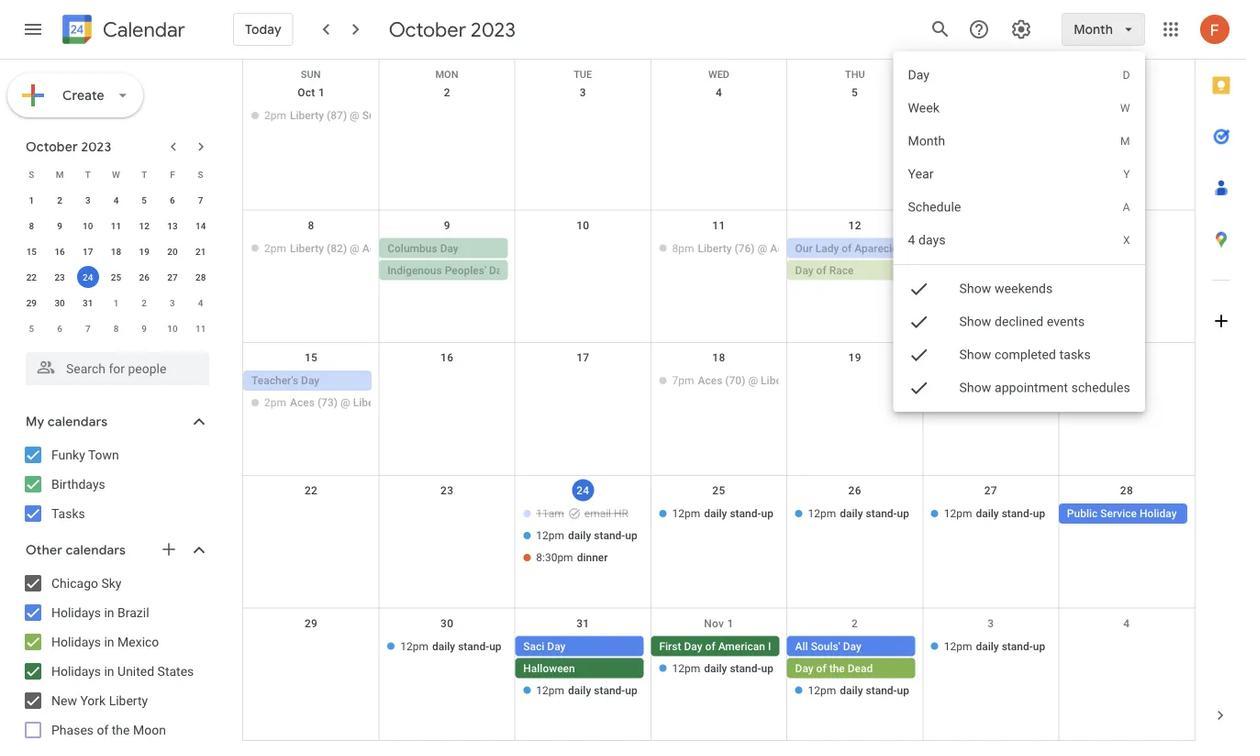 Task type: vqa. For each thing, say whether or not it's contained in the screenshot.


Task type: describe. For each thing, give the bounding box(es) containing it.
30 for nov 1
[[441, 617, 454, 630]]

14
[[195, 220, 206, 231]]

days
[[919, 233, 946, 248]]

new
[[51, 693, 77, 709]]

day inside the first day of american indian heritage month button
[[684, 640, 703, 653]]

26 element
[[133, 266, 155, 288]]

saci day button
[[515, 636, 644, 657]]

check for show weekends
[[908, 278, 930, 300]]

day up day of the dead button on the right bottom of the page
[[843, 640, 862, 653]]

indigenous
[[387, 264, 442, 277]]

row containing 22
[[17, 264, 215, 290]]

17 inside october 2023 grid
[[83, 246, 93, 257]]

schedule menu item
[[894, 191, 1145, 224]]

10 element
[[77, 215, 99, 237]]

1 vertical spatial 26
[[848, 484, 862, 497]]

columbus
[[387, 242, 437, 255]]

email
[[584, 507, 611, 520]]

teacher's day button
[[243, 371, 372, 391]]

main drawer image
[[22, 18, 44, 40]]

cell containing columbus day
[[379, 238, 515, 282]]

november 2 element
[[133, 292, 155, 314]]

row containing 24
[[243, 476, 1195, 609]]

1 up 15 element
[[29, 195, 34, 206]]

my calendars
[[26, 414, 108, 430]]

1 vertical spatial 25
[[713, 484, 726, 497]]

oct
[[297, 86, 315, 99]]

12 for sun
[[848, 219, 862, 232]]

of inside all souls' day day of the dead
[[816, 662, 827, 675]]

chicago
[[51, 576, 98, 591]]

(70)
[[725, 375, 746, 387]]

month inside the first day of american indian heritage month button
[[846, 640, 878, 653]]

show for show declined events
[[960, 314, 992, 329]]

our lady of aparecida / children's day day of race
[[795, 242, 983, 277]]

my calendars button
[[4, 407, 228, 437]]

aparecida
[[855, 242, 904, 255]]

(73)
[[317, 397, 338, 410]]

17 element
[[77, 240, 99, 262]]

states
[[157, 664, 194, 679]]

november 11 element
[[190, 318, 212, 340]]

november 10 element
[[161, 318, 183, 340]]

day right children's
[[965, 242, 983, 255]]

22 element
[[21, 266, 43, 288]]

events
[[1047, 314, 1085, 329]]

month inside month popup button
[[1074, 21, 1113, 38]]

year
[[908, 167, 934, 182]]

11 element
[[105, 215, 127, 237]]

holidays in mexico
[[51, 635, 159, 650]]

liberty left (82)
[[290, 242, 324, 255]]

our lady of aparecida / children's day button
[[787, 238, 983, 258]]

month button
[[1062, 7, 1145, 51]]

0 horizontal spatial (87)
[[327, 109, 347, 122]]

1 horizontal spatial october 2023
[[389, 17, 516, 42]]

0 vertical spatial 2023
[[471, 17, 516, 42]]

23 element
[[49, 266, 71, 288]]

dinner
[[577, 551, 608, 564]]

aces left the (99)
[[362, 242, 387, 255]]

7pm aces (70) @ liberty (69)
[[672, 375, 818, 387]]

9 for sun
[[444, 219, 450, 232]]

31 for 1
[[83, 297, 93, 308]]

cell containing our lady of aparecida / children's day
[[787, 238, 983, 282]]

14 element
[[190, 215, 212, 237]]

dead
[[848, 662, 873, 675]]

2 down mon
[[444, 86, 450, 99]]

public
[[1067, 507, 1098, 520]]

menu containing check
[[894, 51, 1145, 412]]

(76)
[[735, 242, 755, 255]]

of right lady
[[842, 242, 852, 255]]

29 element
[[21, 292, 43, 314]]

2 s from the left
[[198, 169, 203, 180]]

1 horizontal spatial 11
[[195, 323, 206, 334]]

oct 1
[[297, 86, 325, 99]]

day inside teacher's day button
[[301, 375, 320, 387]]

united
[[118, 664, 154, 679]]

check for show appointment schedules
[[908, 377, 930, 399]]

saci day halloween
[[523, 640, 575, 675]]

1 vertical spatial 2023
[[81, 139, 111, 155]]

first day of american indian heritage month button
[[651, 636, 878, 657]]

day of race button
[[787, 260, 916, 280]]

create
[[62, 87, 105, 104]]

4 inside menu item
[[908, 233, 916, 248]]

grid containing oct 1
[[242, 60, 1195, 742]]

29 for nov 1
[[305, 617, 318, 630]]

october 2023 grid
[[17, 162, 215, 341]]

york
[[80, 693, 106, 709]]

liberty left (69)
[[761, 375, 795, 387]]

m for s
[[56, 169, 64, 180]]

1 horizontal spatial 20
[[984, 352, 998, 365]]

create button
[[7, 73, 143, 117]]

2 vertical spatial 5
[[29, 323, 34, 334]]

7pm
[[672, 375, 694, 387]]

email hr
[[584, 507, 629, 520]]

1 horizontal spatial 9
[[142, 323, 147, 334]]

declined
[[995, 314, 1044, 329]]

30 element
[[49, 292, 71, 314]]

26 inside october 2023 grid
[[139, 272, 149, 283]]

16 inside october 2023 grid
[[54, 246, 65, 257]]

1 check checkbox item from the top
[[894, 273, 1145, 306]]

all
[[795, 640, 808, 653]]

children's
[[914, 242, 962, 255]]

1 up november 8 element at the left top of the page
[[113, 297, 119, 308]]

other calendars button
[[4, 536, 228, 565]]

2pm for 2pm liberty (87) @ sun (84)
[[264, 109, 286, 122]]

peoples'
[[445, 264, 486, 277]]

cell containing first day of american indian heritage month
[[651, 636, 878, 702]]

8:30pm dinner
[[536, 551, 608, 564]]

@ for (82)
[[350, 242, 360, 255]]

8pm liberty (76) @ aces (104)
[[672, 242, 824, 255]]

funky town
[[51, 447, 119, 463]]

@ for (70)
[[748, 375, 758, 387]]

aces left the our
[[770, 242, 795, 255]]

day up indigenous peoples' day button
[[440, 242, 459, 255]]

show declined events
[[960, 314, 1085, 329]]

in for mexico
[[104, 635, 114, 650]]

aces inside "cell"
[[290, 397, 315, 410]]

1 vertical spatial october
[[26, 139, 78, 155]]

11 for october 2023
[[111, 220, 121, 231]]

week
[[908, 100, 940, 116]]

1 vertical spatial 17
[[577, 352, 590, 365]]

2 t from the left
[[141, 169, 147, 180]]

heritage
[[801, 640, 843, 653]]

settings menu image
[[1011, 18, 1033, 40]]

columbus day button
[[379, 238, 508, 258]]

show for show appointment schedules
[[960, 380, 992, 396]]

1 vertical spatial 19
[[848, 352, 862, 365]]

liberty inside row
[[290, 109, 324, 122]]

november 4 element
[[190, 292, 212, 314]]

schedule
[[908, 200, 961, 215]]

calendars for other calendars
[[66, 542, 126, 559]]

cell containing saci day
[[515, 636, 651, 702]]

november 9 element
[[133, 318, 155, 340]]

of left race
[[816, 264, 827, 277]]

cell containing 11am
[[515, 504, 651, 570]]

halloween button
[[515, 658, 644, 679]]

saci
[[523, 640, 545, 653]]

1 horizontal spatial sun
[[362, 109, 381, 122]]

15 inside october 2023 grid
[[26, 246, 37, 257]]

15 inside grid
[[305, 352, 318, 365]]

today button
[[233, 7, 293, 51]]

13 element
[[161, 215, 183, 237]]

1 horizontal spatial 10
[[167, 323, 178, 334]]

@ for (87)
[[350, 109, 360, 122]]

row containing 1
[[17, 187, 215, 213]]

row containing 5
[[17, 316, 215, 341]]

10 for october 2023
[[83, 220, 93, 231]]

(84)
[[384, 109, 404, 122]]

day inside saci day halloween
[[547, 640, 566, 653]]

calendar heading
[[99, 17, 185, 43]]

birthdays
[[51, 477, 105, 492]]

year menu item
[[894, 158, 1145, 191]]

1 horizontal spatial 24
[[577, 484, 590, 497]]

27 inside grid
[[984, 484, 998, 497]]

new york liberty
[[51, 693, 148, 709]]

teacher's
[[251, 375, 298, 387]]

other calendars
[[26, 542, 126, 559]]

(87) inside "cell"
[[390, 397, 410, 410]]

6 inside 'element'
[[57, 323, 62, 334]]

m for month
[[1121, 135, 1131, 148]]

funky
[[51, 447, 85, 463]]

town
[[88, 447, 119, 463]]

november 6 element
[[49, 318, 71, 340]]

indigenous peoples' day button
[[379, 260, 508, 280]]

24 cell
[[74, 264, 102, 290]]

today
[[245, 21, 281, 38]]

cell containing all souls' day
[[787, 636, 923, 702]]

f
[[170, 169, 175, 180]]

all souls' day day of the dead
[[795, 640, 873, 675]]

holiday
[[1140, 507, 1177, 520]]

15 element
[[21, 240, 43, 262]]

week menu item
[[894, 92, 1145, 125]]

day right peoples'
[[489, 264, 508, 277]]

10 for sun
[[577, 219, 590, 232]]

y
[[1124, 168, 1131, 181]]

weekends
[[995, 281, 1053, 296]]

wed
[[708, 69, 730, 80]]

1 right oct
[[318, 86, 325, 99]]

show completed tasks
[[960, 347, 1091, 363]]

2 check checkbox item from the top
[[894, 306, 1145, 339]]

2 up '16' element
[[57, 195, 62, 206]]

2pm for 2pm liberty (82) @ aces (99)
[[264, 242, 286, 255]]

30 for 1
[[54, 297, 65, 308]]

calendar
[[103, 17, 185, 43]]

brazil
[[118, 605, 149, 620]]



Task type: locate. For each thing, give the bounding box(es) containing it.
@ for (76)
[[758, 242, 768, 255]]

teacher's day
[[251, 375, 320, 387]]

29 for 1
[[26, 297, 37, 308]]

liberty
[[290, 109, 324, 122], [290, 242, 324, 255], [698, 242, 732, 255], [761, 375, 795, 387], [353, 397, 387, 410], [109, 693, 148, 709]]

cell
[[379, 106, 515, 128], [515, 106, 651, 128], [651, 106, 787, 128], [787, 106, 923, 128], [923, 106, 1059, 128], [1059, 106, 1195, 128], [379, 238, 515, 282], [515, 238, 651, 282], [787, 238, 983, 282], [923, 238, 1059, 282], [1059, 238, 1195, 282], [243, 371, 410, 415], [379, 371, 515, 415], [515, 371, 651, 415], [787, 371, 923, 415], [923, 371, 1059, 415], [1059, 371, 1195, 415], [243, 504, 379, 570], [379, 504, 515, 570], [515, 504, 651, 570], [243, 636, 379, 702], [515, 636, 651, 702], [651, 636, 878, 702], [787, 636, 923, 702], [1059, 636, 1195, 702]]

1 horizontal spatial (87)
[[390, 397, 410, 410]]

day up week
[[908, 67, 930, 83]]

1 horizontal spatial 27
[[984, 484, 998, 497]]

completed
[[995, 347, 1056, 363]]

2 horizontal spatial month
[[1074, 21, 1113, 38]]

31 up november 7 element
[[83, 297, 93, 308]]

1 horizontal spatial 25
[[713, 484, 726, 497]]

16 element
[[49, 240, 71, 262]]

calendar element
[[59, 11, 185, 51]]

28 up public service holiday button
[[1120, 484, 1133, 497]]

in left "brazil" at the bottom
[[104, 605, 114, 620]]

1 vertical spatial october 2023
[[26, 139, 111, 155]]

1 horizontal spatial the
[[829, 662, 845, 675]]

21 element
[[190, 240, 212, 262]]

0 horizontal spatial 22
[[26, 272, 37, 283]]

month right settings menu image
[[1074, 21, 1113, 38]]

7 down 31 'element'
[[85, 323, 91, 334]]

0 vertical spatial october 2023
[[389, 17, 516, 42]]

holidays down holidays in brazil
[[51, 635, 101, 650]]

15 up teacher's day button
[[305, 352, 318, 365]]

0 horizontal spatial 11
[[111, 220, 121, 231]]

0 vertical spatial 16
[[54, 246, 65, 257]]

0 horizontal spatial 20
[[167, 246, 178, 257]]

15 up 22 element
[[26, 246, 37, 257]]

lady
[[816, 242, 839, 255]]

3 holidays from the top
[[51, 664, 101, 679]]

4 check from the top
[[908, 377, 930, 399]]

sun
[[301, 69, 321, 80], [362, 109, 381, 122]]

12pm daily stand-up
[[672, 507, 774, 520], [808, 507, 909, 520], [944, 507, 1045, 520], [536, 529, 638, 542], [400, 640, 502, 653], [944, 640, 1045, 653], [672, 662, 774, 675], [536, 684, 638, 697], [808, 684, 909, 697]]

2 vertical spatial holidays
[[51, 664, 101, 679]]

11 up "18" element on the top left
[[111, 220, 121, 231]]

halloween
[[523, 662, 575, 675]]

25 element
[[105, 266, 127, 288]]

8 up the 2pm liberty (82) @ aces (99)
[[308, 219, 314, 232]]

0 horizontal spatial 16
[[54, 246, 65, 257]]

2 show from the top
[[960, 314, 992, 329]]

day right saci
[[547, 640, 566, 653]]

tab list
[[1196, 60, 1246, 690]]

12 up "aparecida"
[[848, 219, 862, 232]]

12 element
[[133, 215, 155, 237]]

the left dead
[[829, 662, 845, 675]]

1 vertical spatial 30
[[441, 617, 454, 630]]

m inside menu item
[[1121, 135, 1131, 148]]

liberty inside other calendars list
[[109, 693, 148, 709]]

11 for sun
[[713, 219, 726, 232]]

show weekends
[[960, 281, 1053, 296]]

1 horizontal spatial 16
[[441, 352, 454, 365]]

moon
[[133, 723, 166, 738]]

@ right the (76)
[[758, 242, 768, 255]]

0 horizontal spatial 8
[[29, 220, 34, 231]]

0 horizontal spatial 6
[[57, 323, 62, 334]]

22 inside grid
[[305, 484, 318, 497]]

1 horizontal spatial 2023
[[471, 17, 516, 42]]

8 up 15 element
[[29, 220, 34, 231]]

4 check checkbox item from the top
[[894, 372, 1145, 405]]

2 vertical spatial month
[[846, 640, 878, 653]]

indian
[[768, 640, 798, 653]]

d
[[1123, 69, 1131, 82]]

day right first
[[684, 640, 703, 653]]

calendars up chicago sky
[[66, 542, 126, 559]]

8 for sun
[[308, 219, 314, 232]]

aces down teacher's day button
[[290, 397, 315, 410]]

holidays for holidays in mexico
[[51, 635, 101, 650]]

0 horizontal spatial 5
[[29, 323, 34, 334]]

all souls' day button
[[787, 636, 916, 657]]

31 inside grid
[[577, 617, 590, 630]]

1 right 'nov'
[[727, 617, 734, 630]]

holidays down the chicago
[[51, 605, 101, 620]]

24 inside cell
[[83, 272, 93, 283]]

(87)
[[327, 109, 347, 122], [390, 397, 410, 410]]

1 check from the top
[[908, 278, 930, 300]]

1 vertical spatial 7
[[85, 323, 91, 334]]

(82)
[[327, 242, 347, 255]]

1 vertical spatial sun
[[362, 109, 381, 122]]

1 horizontal spatial 18
[[713, 352, 726, 365]]

12 inside 12 element
[[139, 220, 149, 231]]

of down 'heritage'
[[816, 662, 827, 675]]

7 up the 14 element
[[198, 195, 203, 206]]

0 vertical spatial m
[[1121, 135, 1131, 148]]

3 check checkbox item from the top
[[894, 339, 1145, 372]]

day
[[908, 67, 930, 83], [440, 242, 459, 255], [965, 242, 983, 255], [489, 264, 508, 277], [795, 264, 814, 277], [301, 375, 320, 387], [547, 640, 566, 653], [684, 640, 703, 653], [843, 640, 862, 653], [795, 662, 814, 675]]

0 horizontal spatial 24
[[83, 272, 93, 283]]

18 up (70)
[[713, 352, 726, 365]]

25 inside october 2023 grid
[[111, 272, 121, 283]]

0 vertical spatial 20
[[167, 246, 178, 257]]

month inside month menu item
[[908, 134, 946, 149]]

4 show from the top
[[960, 380, 992, 396]]

2 up november 9 element
[[142, 297, 147, 308]]

8
[[308, 219, 314, 232], [29, 220, 34, 231], [113, 323, 119, 334]]

5 down 29 element
[[29, 323, 34, 334]]

22 inside row group
[[26, 272, 37, 283]]

5 inside grid
[[852, 86, 858, 99]]

2 horizontal spatial 8
[[308, 219, 314, 232]]

hr
[[614, 507, 629, 520]]

row containing oct 1
[[243, 78, 1195, 211]]

other
[[26, 542, 63, 559]]

0 vertical spatial 29
[[26, 297, 37, 308]]

@ left (84) at left
[[350, 109, 360, 122]]

race
[[829, 264, 854, 277]]

show for show weekends
[[960, 281, 992, 296]]

18 inside row group
[[111, 246, 121, 257]]

1 holidays from the top
[[51, 605, 101, 620]]

27
[[167, 272, 178, 283], [984, 484, 998, 497]]

0 horizontal spatial 12
[[139, 220, 149, 231]]

first
[[659, 640, 681, 653]]

3 in from the top
[[104, 664, 114, 679]]

2pm liberty (82) @ aces (99)
[[264, 242, 410, 255]]

t up the 10 element
[[85, 169, 91, 180]]

in
[[104, 605, 114, 620], [104, 635, 114, 650], [104, 664, 114, 679]]

x
[[1123, 234, 1131, 247]]

0 vertical spatial 31
[[83, 297, 93, 308]]

columbus day indigenous peoples' day
[[387, 242, 508, 277]]

18 down 11 "element"
[[111, 246, 121, 257]]

check checkbox item up show completed tasks
[[894, 306, 1145, 339]]

12 for october 2023
[[139, 220, 149, 231]]

1 vertical spatial w
[[112, 169, 120, 180]]

my calendars list
[[4, 441, 228, 529]]

19 inside october 2023 grid
[[139, 246, 149, 257]]

6 down 30 element at the top left of page
[[57, 323, 62, 334]]

0 vertical spatial holidays
[[51, 605, 101, 620]]

0 vertical spatial october
[[389, 17, 466, 42]]

month
[[1074, 21, 1113, 38], [908, 134, 946, 149], [846, 640, 878, 653]]

1 vertical spatial the
[[112, 723, 130, 738]]

in for brazil
[[104, 605, 114, 620]]

w
[[1121, 102, 1131, 115], [112, 169, 120, 180]]

18 inside grid
[[713, 352, 726, 365]]

(87) left (84) at left
[[327, 109, 347, 122]]

10 inside grid
[[577, 219, 590, 232]]

1 vertical spatial 23
[[441, 484, 454, 497]]

0 horizontal spatial october 2023
[[26, 139, 111, 155]]

23
[[54, 272, 65, 283], [441, 484, 454, 497]]

s
[[29, 169, 34, 180], [198, 169, 203, 180]]

1 vertical spatial m
[[56, 169, 64, 180]]

8 inside grid
[[308, 219, 314, 232]]

5 for oct 1
[[852, 86, 858, 99]]

0 vertical spatial 15
[[26, 246, 37, 257]]

2pm
[[264, 109, 286, 122], [264, 242, 286, 255], [264, 397, 286, 410]]

31 inside 'element'
[[83, 297, 93, 308]]

calendars for my calendars
[[48, 414, 108, 430]]

1 vertical spatial 2pm
[[264, 242, 286, 255]]

@ for (73)
[[340, 397, 350, 410]]

1 t from the left
[[85, 169, 91, 180]]

9 for october 2023
[[57, 220, 62, 231]]

0 vertical spatial 23
[[54, 272, 65, 283]]

11 up 8pm liberty (76) @ aces (104)
[[713, 219, 726, 232]]

row containing s
[[17, 162, 215, 187]]

24, today element
[[77, 266, 99, 288]]

menu
[[894, 51, 1145, 412]]

0 horizontal spatial m
[[56, 169, 64, 180]]

s up 15 element
[[29, 169, 34, 180]]

1 vertical spatial 16
[[441, 352, 454, 365]]

of inside button
[[705, 640, 716, 653]]

24 down '17' element
[[83, 272, 93, 283]]

2pm liberty (87) @ sun (84)
[[264, 109, 404, 122]]

day menu item
[[894, 59, 1145, 92]]

28 element
[[190, 266, 212, 288]]

0 horizontal spatial 19
[[139, 246, 149, 257]]

holidays in united states
[[51, 664, 194, 679]]

row
[[243, 60, 1195, 80], [243, 78, 1195, 211], [17, 162, 215, 187], [17, 187, 215, 213], [243, 211, 1195, 343], [17, 213, 215, 239], [17, 239, 215, 264], [17, 264, 215, 290], [17, 290, 215, 316], [17, 316, 215, 341], [243, 343, 1195, 476], [243, 476, 1195, 609], [243, 609, 1195, 742]]

0 vertical spatial 24
[[83, 272, 93, 283]]

0 horizontal spatial 10
[[83, 220, 93, 231]]

chicago sky
[[51, 576, 122, 591]]

30 inside grid
[[441, 617, 454, 630]]

1 horizontal spatial m
[[1121, 135, 1131, 148]]

november 3 element
[[161, 292, 183, 314]]

31 element
[[77, 292, 99, 314]]

thu
[[845, 69, 865, 80]]

(99)
[[390, 242, 410, 255]]

13
[[167, 220, 178, 231]]

@
[[350, 109, 360, 122], [350, 242, 360, 255], [758, 242, 768, 255], [748, 375, 758, 387], [340, 397, 350, 410]]

check for show declined events
[[908, 311, 930, 333]]

2pm down today
[[264, 109, 286, 122]]

american
[[718, 640, 765, 653]]

1 vertical spatial 29
[[305, 617, 318, 630]]

sat
[[1118, 69, 1137, 80]]

1 horizontal spatial 31
[[577, 617, 590, 630]]

0 horizontal spatial 2023
[[81, 139, 111, 155]]

3 check from the top
[[908, 344, 930, 366]]

1 vertical spatial 27
[[984, 484, 998, 497]]

1 vertical spatial holidays
[[51, 635, 101, 650]]

1 horizontal spatial 15
[[305, 352, 318, 365]]

october 2023 down create popup button
[[26, 139, 111, 155]]

1 2pm from the top
[[264, 109, 286, 122]]

2pm for 2pm aces (73) @ liberty (87)
[[264, 397, 286, 410]]

october up mon
[[389, 17, 466, 42]]

grid
[[242, 60, 1195, 742]]

check checkbox item up "declined"
[[894, 273, 1145, 306]]

calendars inside dropdown button
[[48, 414, 108, 430]]

october 2023 up mon
[[389, 17, 516, 42]]

nov 1
[[704, 617, 734, 630]]

calendars up funky town
[[48, 414, 108, 430]]

liberty down oct
[[290, 109, 324, 122]]

0 horizontal spatial october
[[26, 139, 78, 155]]

tue
[[574, 69, 592, 80]]

8 for october 2023
[[29, 220, 34, 231]]

holidays for holidays in brazil
[[51, 605, 101, 620]]

show left appointment
[[960, 380, 992, 396]]

0 vertical spatial 2pm
[[264, 109, 286, 122]]

2 2pm from the top
[[264, 242, 286, 255]]

month down week
[[908, 134, 946, 149]]

20 element
[[161, 240, 183, 262]]

/
[[907, 242, 912, 255]]

liberty inside "cell"
[[353, 397, 387, 410]]

appointment
[[995, 380, 1068, 396]]

31 up saci day button at the bottom of the page
[[577, 617, 590, 630]]

day of the dead button
[[787, 658, 916, 679]]

other calendars list
[[4, 569, 228, 742]]

day up "(73)"
[[301, 375, 320, 387]]

s right f
[[198, 169, 203, 180]]

@ right (82)
[[350, 242, 360, 255]]

19 element
[[133, 240, 155, 262]]

2pm left (82)
[[264, 242, 286, 255]]

show left completed
[[960, 347, 992, 363]]

liberty down holidays in united states
[[109, 693, 148, 709]]

16 up 23 element
[[54, 246, 65, 257]]

2 check from the top
[[908, 311, 930, 333]]

my
[[26, 414, 44, 430]]

october
[[389, 17, 466, 42], [26, 139, 78, 155]]

11
[[713, 219, 726, 232], [111, 220, 121, 231], [195, 323, 206, 334]]

a
[[1123, 201, 1131, 214]]

m up '16' element
[[56, 169, 64, 180]]

check checkbox item
[[894, 273, 1145, 306], [894, 306, 1145, 339], [894, 339, 1145, 372], [894, 372, 1145, 405]]

row group containing 1
[[17, 187, 215, 341]]

1 horizontal spatial 29
[[305, 617, 318, 630]]

1 horizontal spatial 8
[[113, 323, 119, 334]]

of down 'nov'
[[705, 640, 716, 653]]

0 vertical spatial 17
[[83, 246, 93, 257]]

17
[[83, 246, 93, 257], [577, 352, 590, 365]]

16
[[54, 246, 65, 257], [441, 352, 454, 365]]

28 inside row group
[[195, 272, 206, 283]]

1 vertical spatial 6
[[57, 323, 62, 334]]

1 vertical spatial 5
[[142, 195, 147, 206]]

2 vertical spatial in
[[104, 664, 114, 679]]

0 vertical spatial 22
[[26, 272, 37, 283]]

sun up oct 1
[[301, 69, 321, 80]]

schedules
[[1072, 380, 1131, 396]]

1 s from the left
[[29, 169, 34, 180]]

t left f
[[141, 169, 147, 180]]

@ right (70)
[[748, 375, 758, 387]]

aces left (70)
[[698, 375, 723, 387]]

october 2023
[[389, 17, 516, 42], [26, 139, 111, 155]]

31
[[83, 297, 93, 308], [577, 617, 590, 630]]

service
[[1101, 507, 1137, 520]]

1 horizontal spatial 19
[[848, 352, 862, 365]]

november 5 element
[[21, 318, 43, 340]]

november 1 element
[[105, 292, 127, 314]]

tasks
[[1060, 347, 1091, 363]]

0 vertical spatial 7
[[198, 195, 203, 206]]

nov
[[704, 617, 724, 630]]

show for show completed tasks
[[960, 347, 992, 363]]

11 inside grid
[[713, 219, 726, 232]]

month up dead
[[846, 640, 878, 653]]

None search field
[[0, 345, 228, 385]]

0 horizontal spatial 18
[[111, 246, 121, 257]]

day down the our
[[795, 264, 814, 277]]

3 2pm from the top
[[264, 397, 286, 410]]

november 8 element
[[105, 318, 127, 340]]

28 down 21
[[195, 272, 206, 283]]

add other calendars image
[[160, 541, 178, 559]]

21
[[195, 246, 206, 257]]

8pm
[[672, 242, 694, 255]]

22 down "(73)"
[[305, 484, 318, 497]]

1 horizontal spatial s
[[198, 169, 203, 180]]

25
[[111, 272, 121, 283], [713, 484, 726, 497]]

row group
[[17, 187, 215, 341]]

check checkbox item down "declined"
[[894, 339, 1145, 372]]

29 inside grid
[[305, 617, 318, 630]]

11 down november 4 element
[[195, 323, 206, 334]]

31 for nov 1
[[577, 617, 590, 630]]

the inside all souls' day day of the dead
[[829, 662, 845, 675]]

19 up 26 element
[[139, 246, 149, 257]]

16 down indigenous peoples' day button
[[441, 352, 454, 365]]

sky
[[101, 576, 122, 591]]

0 vertical spatial 27
[[167, 272, 178, 283]]

the inside list
[[112, 723, 130, 738]]

in left the mexico
[[104, 635, 114, 650]]

1 horizontal spatial 23
[[441, 484, 454, 497]]

0 vertical spatial 6
[[170, 195, 175, 206]]

2pm inside "cell"
[[264, 397, 286, 410]]

5 up 12 element
[[142, 195, 147, 206]]

18 element
[[105, 240, 127, 262]]

19 down day of race button
[[848, 352, 862, 365]]

27 inside row group
[[167, 272, 178, 283]]

of down 'new york liberty'
[[97, 723, 109, 738]]

the left moon
[[112, 723, 130, 738]]

october down create popup button
[[26, 139, 78, 155]]

22
[[26, 272, 37, 283], [305, 484, 318, 497]]

1 horizontal spatial w
[[1121, 102, 1131, 115]]

27 element
[[161, 266, 183, 288]]

check for show completed tasks
[[908, 344, 930, 366]]

0 horizontal spatial t
[[85, 169, 91, 180]]

phases of the moon
[[51, 723, 166, 738]]

5
[[852, 86, 858, 99], [142, 195, 147, 206], [29, 323, 34, 334]]

november 7 element
[[77, 318, 99, 340]]

show left weekends
[[960, 281, 992, 296]]

show appointment schedules
[[960, 380, 1131, 396]]

1 show from the top
[[960, 281, 992, 296]]

2 in from the top
[[104, 635, 114, 650]]

column header
[[924, 60, 1060, 78]]

0 horizontal spatial 7
[[85, 323, 91, 334]]

0 vertical spatial 26
[[139, 272, 149, 283]]

calendars inside dropdown button
[[66, 542, 126, 559]]

6 up the 13 element
[[170, 195, 175, 206]]

w up 11 "element"
[[112, 169, 120, 180]]

5 for 1
[[142, 195, 147, 206]]

9 inside grid
[[444, 219, 450, 232]]

row containing sun
[[243, 60, 1195, 80]]

daily
[[704, 507, 727, 520], [840, 507, 863, 520], [976, 507, 999, 520], [568, 529, 591, 542], [432, 640, 455, 653], [976, 640, 999, 653], [704, 662, 727, 675], [568, 684, 591, 697], [840, 684, 863, 697]]

m inside october 2023 grid
[[56, 169, 64, 180]]

8 down november 1 element
[[113, 323, 119, 334]]

souls'
[[811, 640, 840, 653]]

1 vertical spatial 18
[[713, 352, 726, 365]]

1 vertical spatial 15
[[305, 352, 318, 365]]

@ inside "cell"
[[340, 397, 350, 410]]

29 inside row group
[[26, 297, 37, 308]]

liberty left the (76)
[[698, 242, 732, 255]]

0 vertical spatial the
[[829, 662, 845, 675]]

2pm down teacher's
[[264, 397, 286, 410]]

1 horizontal spatial 5
[[142, 195, 147, 206]]

Search for people text field
[[37, 352, 198, 385]]

(104)
[[798, 242, 824, 255]]

1 horizontal spatial 7
[[198, 195, 203, 206]]

day down all at right bottom
[[795, 662, 814, 675]]

holidays up new
[[51, 664, 101, 679]]

1 horizontal spatial 17
[[577, 352, 590, 365]]

w inside week menu item
[[1121, 102, 1131, 115]]

0 horizontal spatial 26
[[139, 272, 149, 283]]

day inside day menu item
[[908, 67, 930, 83]]

(87) right "(73)"
[[390, 397, 410, 410]]

12 up '19' element
[[139, 220, 149, 231]]

2 vertical spatial 2pm
[[264, 397, 286, 410]]

11 inside "element"
[[111, 220, 121, 231]]

holidays for holidays in united states
[[51, 664, 101, 679]]

cell containing teacher's day
[[243, 371, 410, 415]]

in left united
[[104, 664, 114, 679]]

tasks
[[51, 506, 85, 521]]

4 days menu item
[[894, 224, 1145, 257]]

0 horizontal spatial 9
[[57, 220, 62, 231]]

0 horizontal spatial 23
[[54, 272, 65, 283]]

30 inside 30 element
[[54, 297, 65, 308]]

2 holidays from the top
[[51, 635, 101, 650]]

1 in from the top
[[104, 605, 114, 620]]

@ right "(73)"
[[340, 397, 350, 410]]

0 vertical spatial (87)
[[327, 109, 347, 122]]

w inside october 2023 grid
[[112, 169, 120, 180]]

0 horizontal spatial 30
[[54, 297, 65, 308]]

in for united
[[104, 664, 114, 679]]

1 horizontal spatial october
[[389, 17, 466, 42]]

0 horizontal spatial 15
[[26, 246, 37, 257]]

20 inside grid
[[167, 246, 178, 257]]

0 vertical spatial 25
[[111, 272, 121, 283]]

24 up email
[[577, 484, 590, 497]]

0 horizontal spatial 25
[[111, 272, 121, 283]]

of inside other calendars list
[[97, 723, 109, 738]]

1 horizontal spatial 28
[[1120, 484, 1133, 497]]

month menu item
[[894, 125, 1145, 158]]

8:30pm
[[536, 551, 573, 564]]

28 inside grid
[[1120, 484, 1133, 497]]

0 vertical spatial month
[[1074, 21, 1113, 38]]

20 down 13
[[167, 246, 178, 257]]

1 horizontal spatial 26
[[848, 484, 862, 497]]

2 up all souls' day button
[[852, 617, 858, 630]]

3 show from the top
[[960, 347, 992, 363]]

9 up '16' element
[[57, 220, 62, 231]]

0 vertical spatial sun
[[301, 69, 321, 80]]

m up the 'y'
[[1121, 135, 1131, 148]]



